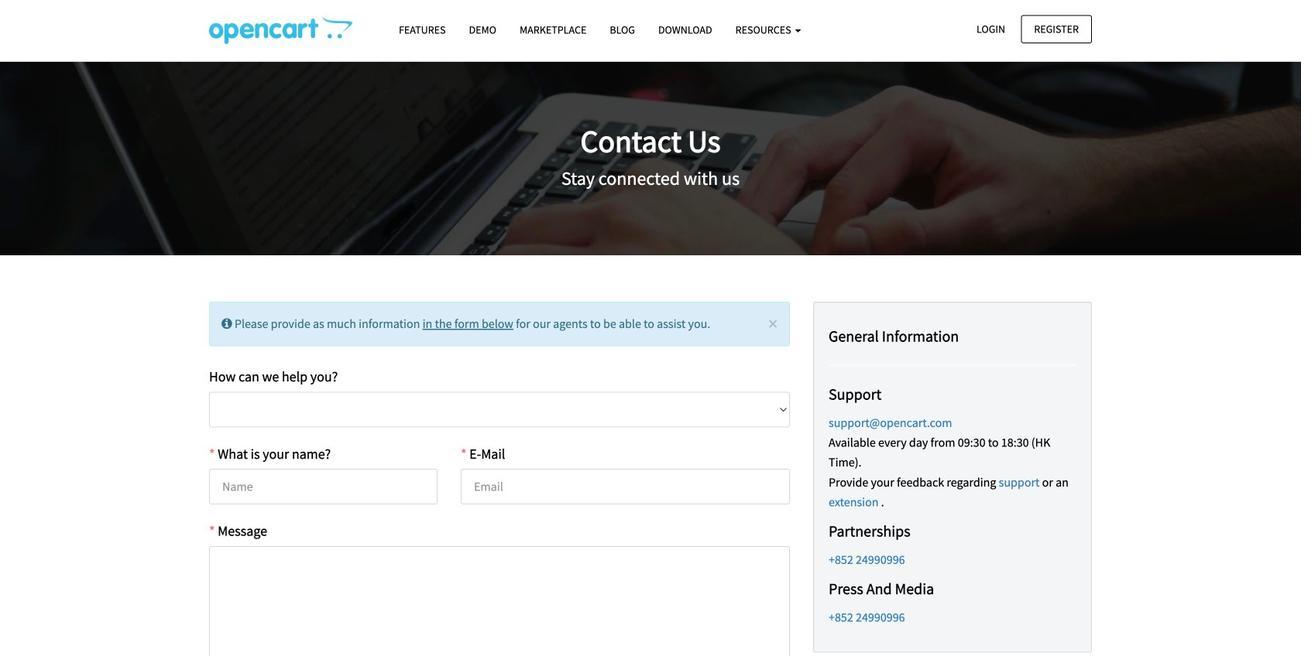 Task type: locate. For each thing, give the bounding box(es) containing it.
Name text field
[[209, 469, 438, 505]]

None text field
[[209, 547, 790, 657]]

Email text field
[[461, 469, 790, 505]]

info circle image
[[221, 318, 232, 330]]



Task type: describe. For each thing, give the bounding box(es) containing it.
opencart - contact image
[[209, 16, 352, 44]]



Task type: vqa. For each thing, say whether or not it's contained in the screenshot.
PayPal Payment Gateway IMAGE
no



